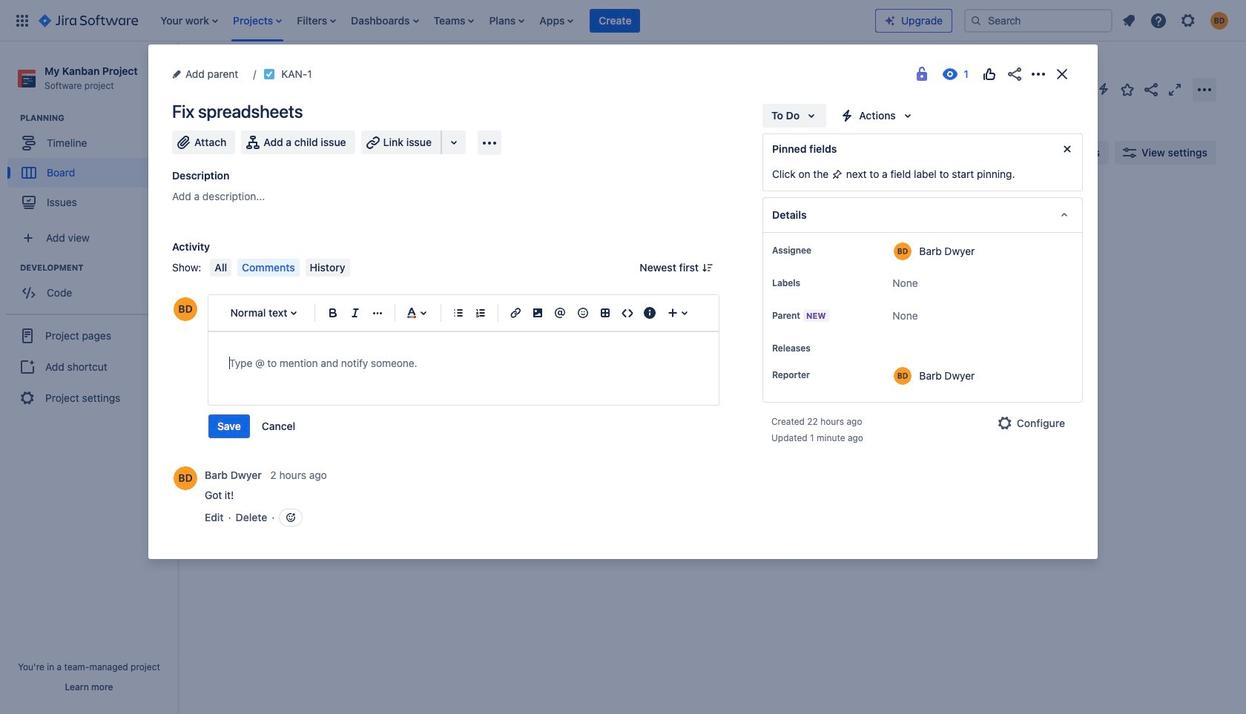 Task type: describe. For each thing, give the bounding box(es) containing it.
1 vertical spatial task image
[[220, 269, 232, 280]]

add reaction image
[[285, 512, 297, 524]]

star kan board image
[[1119, 80, 1137, 98]]

assignee pin to top. only you can see pinned fields. image
[[815, 245, 826, 257]]

more formatting image
[[369, 304, 387, 322]]

actions image
[[1030, 65, 1048, 83]]

2 vertical spatial more information about barb dwyer image
[[174, 467, 197, 490]]

numbered list ⌘⇧7 image
[[472, 304, 490, 322]]

1 heading from the top
[[20, 112, 177, 124]]

reporter pin to top. only you can see pinned fields. image
[[813, 369, 825, 381]]

copy link to comment image
[[330, 468, 342, 480]]

sidebar element
[[0, 42, 178, 714]]

table image
[[596, 304, 614, 322]]

more information about barb dwyer image for reporter pin to top. only you can see pinned fields. icon on the bottom of page
[[894, 367, 912, 385]]

2 heading from the top
[[20, 262, 177, 274]]

add app image
[[481, 134, 499, 152]]

bold ⌘b image
[[324, 304, 342, 322]]

4 list item from the left
[[347, 0, 423, 41]]

add image, video, or file image
[[529, 304, 547, 322]]

7 list item from the left
[[535, 0, 578, 41]]

Comment - Main content area, start typing to enter text. text field
[[229, 355, 698, 372]]

primary element
[[9, 0, 875, 41]]

more information about barb dwyer image for assignee pin to top. only you can see pinned fields. image at the top right of the page
[[894, 243, 912, 260]]



Task type: locate. For each thing, give the bounding box(es) containing it.
1 list item from the left
[[156, 0, 223, 41]]

1 horizontal spatial list
[[1116, 7, 1237, 34]]

vote options: no one has voted for this issue yet. image
[[981, 65, 999, 83]]

group
[[7, 112, 177, 222], [7, 262, 177, 312], [6, 314, 172, 419], [208, 415, 304, 438]]

search image
[[970, 14, 982, 26]]

list
[[153, 0, 875, 41], [1116, 7, 1237, 34]]

0 horizontal spatial list
[[153, 0, 875, 41]]

hide message image
[[1059, 140, 1076, 158]]

8 list item from the left
[[590, 0, 641, 41]]

Search this board text field
[[209, 139, 277, 166]]

heading
[[20, 112, 177, 124], [20, 262, 177, 274]]

labels pin to top. only you can see pinned fields. image
[[803, 277, 815, 289]]

enter full screen image
[[1166, 80, 1184, 98]]

emoji image
[[574, 304, 592, 322]]

menu bar
[[207, 259, 353, 277]]

copy link to issue image
[[309, 68, 321, 79]]

jira software image
[[39, 11, 138, 29], [39, 11, 138, 29]]

mention image
[[552, 304, 569, 322]]

1 vertical spatial more information about barb dwyer image
[[894, 367, 912, 385]]

list item
[[156, 0, 223, 41], [229, 0, 287, 41], [293, 0, 341, 41], [347, 0, 423, 41], [429, 0, 479, 41], [485, 0, 529, 41], [535, 0, 578, 41], [590, 0, 641, 41]]

5 list item from the left
[[429, 0, 479, 41]]

0 vertical spatial heading
[[20, 112, 177, 124]]

task image
[[264, 68, 275, 80], [220, 269, 232, 280]]

None search field
[[964, 9, 1113, 32]]

add people image
[[365, 144, 383, 162]]

0 vertical spatial more information about barb dwyer image
[[894, 243, 912, 260]]

1 horizontal spatial task image
[[264, 68, 275, 80]]

bullet list ⌘⇧8 image
[[450, 304, 467, 322]]

info panel image
[[641, 304, 659, 322]]

1 vertical spatial heading
[[20, 262, 177, 274]]

6 list item from the left
[[485, 0, 529, 41]]

italic ⌘i image
[[347, 304, 364, 322]]

dialog
[[148, 45, 1098, 559]]

0 vertical spatial task image
[[264, 68, 275, 80]]

3 list item from the left
[[293, 0, 341, 41]]

2 list item from the left
[[229, 0, 287, 41]]

link image
[[507, 304, 525, 322]]

details element
[[763, 197, 1083, 233]]

code snippet image
[[619, 304, 636, 322]]

create column image
[[838, 194, 856, 212]]

link web pages and more image
[[445, 134, 463, 151]]

close image
[[1053, 65, 1071, 83]]

more information about barb dwyer image
[[894, 243, 912, 260], [894, 367, 912, 385], [174, 467, 197, 490]]

0 horizontal spatial task image
[[220, 269, 232, 280]]

banner
[[0, 0, 1246, 42]]

Search field
[[964, 9, 1113, 32]]



Task type: vqa. For each thing, say whether or not it's contained in the screenshot.
the "Vote options: No one has voted for this issue yet." image
yes



